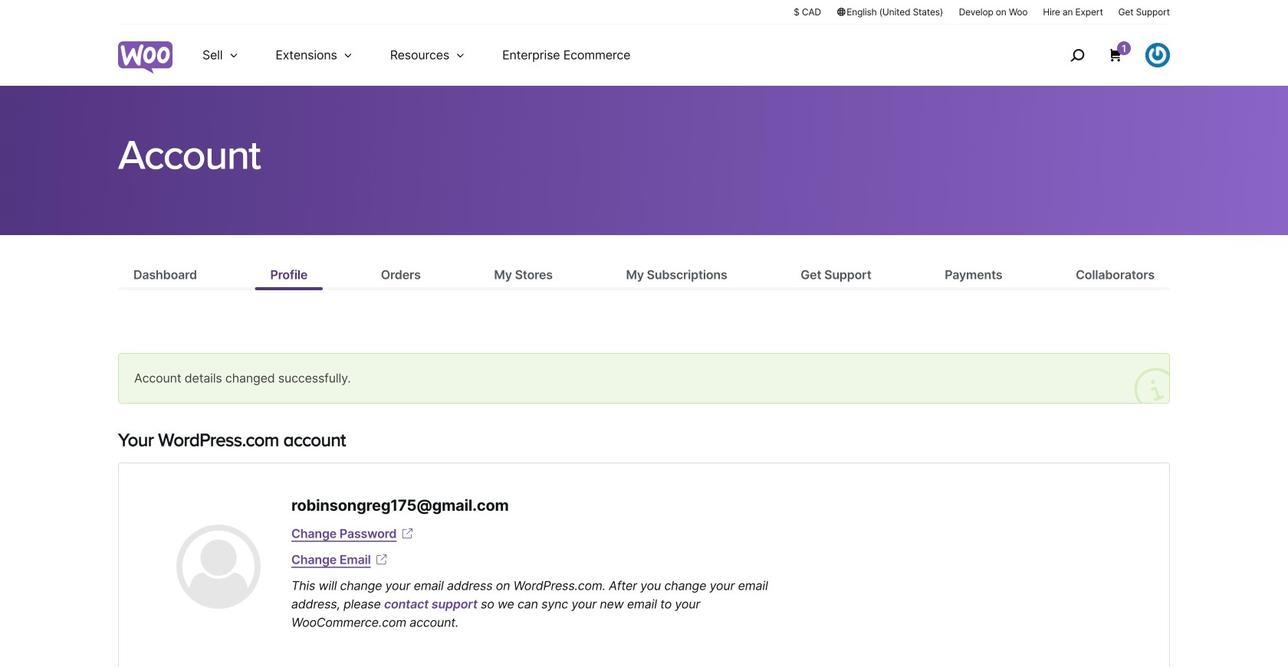 Task type: vqa. For each thing, say whether or not it's contained in the screenshot.
option
no



Task type: describe. For each thing, give the bounding box(es) containing it.
search image
[[1065, 43, 1090, 67]]

1 vertical spatial external link image
[[374, 553, 389, 568]]



Task type: locate. For each thing, give the bounding box(es) containing it.
alert
[[118, 354, 1170, 404]]

1 horizontal spatial external link image
[[400, 527, 415, 542]]

gravatar image image
[[176, 525, 261, 610]]

service navigation menu element
[[1037, 30, 1170, 80]]

external link image
[[400, 527, 415, 542], [374, 553, 389, 568]]

0 vertical spatial external link image
[[400, 527, 415, 542]]

0 horizontal spatial external link image
[[374, 553, 389, 568]]

open account menu image
[[1146, 43, 1170, 67]]



